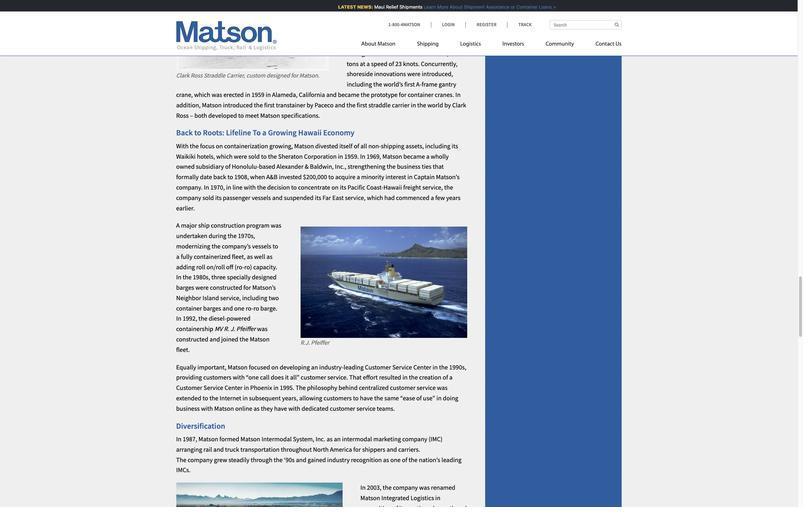 Task type: locate. For each thing, give the bounding box(es) containing it.
matson.
[[300, 72, 320, 80]]

container
[[176, 304, 202, 313]]

developing
[[280, 363, 310, 372]]

phoenix
[[251, 384, 272, 392]]

1 horizontal spatial customer
[[365, 363, 391, 372]]

inc.
[[316, 435, 326, 444]]

logistics
[[461, 41, 481, 47], [411, 494, 434, 503]]

0 vertical spatial were
[[234, 152, 247, 161]]

acquire
[[336, 173, 356, 181]]

blue matson logo with ocean, shipping, truck, rail and logistics written beneath it. image
[[176, 21, 277, 51]]

an inside equally important, matson focused on developing an industry-leading customer service center in the 1990s, providing customers with "one call does it all" customer service. that effort resulted in the creation of a customer service center in phoenix in 1995. the philosophy behind centralized customer service was extended to the internet in subsequent years, allowing customers to have the same "ease of use" in doing business with matson online as they have with dedicated customer service teams.
[[311, 363, 318, 372]]

focus
[[200, 142, 215, 150]]

north
[[313, 446, 329, 454]]

contact us link
[[585, 38, 622, 52]]

with
[[244, 183, 256, 192], [233, 374, 245, 382], [201, 405, 213, 413], [289, 405, 301, 413]]

east
[[333, 194, 344, 202]]

were down 1980s,
[[196, 284, 209, 292]]

0 horizontal spatial logistics
[[411, 494, 434, 503]]

of left all
[[354, 142, 360, 150]]

community link
[[535, 38, 585, 52]]

customer up the philosophy
[[301, 374, 326, 382]]

about inside top menu navigation
[[362, 41, 377, 47]]

0 horizontal spatial leading
[[344, 363, 364, 372]]

matson's up two
[[253, 284, 276, 292]]

matson's inside with the focus on containerization growing, matson divested itself of all non-shipping assets, including its waikiki hotels, which were sold to the sheraton corporation in 1959. in 1969, matson became a wholly owned subsidiary of honolulu-based alexander & baldwin, inc., strengthening the business ties that formally date back to 1908, when a&b invested $200,000 to acquire a minority interest in captain matson's company. in 1970, in line with the decision to concentrate on its pacific coast-hawaii freight service, the company sold its passenger vessels and suspended its far east service, which had commenced a few years earlier.
[[436, 173, 460, 181]]

0 vertical spatial the
[[296, 384, 306, 392]]

matson down mv r. j. pfeiffer
[[250, 335, 270, 344]]

the right 2003,
[[383, 484, 392, 492]]

for left the matson.
[[291, 72, 298, 80]]

business inside with the focus on containerization growing, matson divested itself of all non-shipping assets, including its waikiki hotels, which were sold to the sheraton corporation in 1959. in 1969, matson became a wholly owned subsidiary of honolulu-based alexander & baldwin, inc., strengthening the business ties that formally date back to 1908, when a&b invested $200,000 to acquire a minority interest in captain matson's company. in 1970, in line with the decision to concentrate on its pacific coast-hawaii freight service, the company sold its passenger vessels and suspended its far east service, which had commenced a few years earlier.
[[397, 163, 421, 171]]

matson's inside a major ship construction program was undertaken during the 1970s, modernizing the company's vessels to a fully containerized fleet, as well as adding roll on/roll off (ro-ro) capacity. in the 1980s, three specially designed barges were constructed for matson's neighbor island service, including two container barges and one ro-ro barge. in 1992, the diesel-powered containership
[[253, 284, 276, 292]]

logistics inside top menu navigation
[[461, 41, 481, 47]]

steadily
[[229, 456, 250, 464]]

login link
[[431, 22, 466, 28]]

recognition down the 'shippers'
[[351, 456, 382, 464]]

recognition inside "in 2003, the company was renamed matson integrated logistics in recognition of its continued growth a"
[[361, 505, 392, 508]]

maui
[[370, 4, 381, 10]]

0 horizontal spatial including
[[242, 294, 268, 302]]

program
[[247, 222, 270, 230]]

a
[[263, 128, 267, 138], [427, 152, 430, 161], [357, 173, 360, 181], [431, 194, 434, 202], [176, 253, 180, 261], [450, 374, 453, 382]]

0 vertical spatial matson's
[[436, 173, 460, 181]]

minority
[[362, 173, 385, 181]]

1 horizontal spatial were
[[234, 152, 247, 161]]

1 vertical spatial hawaii
[[384, 183, 402, 192]]

0 horizontal spatial matson's
[[253, 284, 276, 292]]

one down carriers. at bottom
[[391, 456, 401, 464]]

1 vertical spatial service
[[204, 384, 223, 392]]

with inside with the focus on containerization growing, matson divested itself of all non-shipping assets, including its waikiki hotels, which were sold to the sheraton corporation in 1959. in 1969, matson became a wholly owned subsidiary of honolulu-based alexander & baldwin, inc., strengthening the business ties that formally date back to 1908, when a&b invested $200,000 to acquire a minority interest in captain matson's company. in 1970, in line with the decision to concentrate on its pacific coast-hawaii freight service, the company sold its passenger vessels and suspended its far east service, which had commenced a few years earlier.
[[244, 183, 256, 192]]

service up use"
[[417, 384, 436, 392]]

1 vertical spatial constructed
[[176, 335, 209, 344]]

0 vertical spatial including
[[426, 142, 451, 150]]

hawaii
[[299, 128, 322, 138], [384, 183, 402, 192]]

2 horizontal spatial customer
[[390, 384, 416, 392]]

in up growth
[[436, 494, 441, 503]]

1969,
[[367, 152, 381, 161]]

two
[[269, 294, 279, 302]]

1 vertical spatial customers
[[324, 394, 352, 403]]

all
[[361, 142, 367, 150]]

0 horizontal spatial the
[[176, 456, 187, 464]]

shipments
[[395, 4, 418, 10]]

0 horizontal spatial customer
[[176, 384, 202, 392]]

leading up that on the bottom left of page
[[344, 363, 364, 372]]

america
[[330, 446, 352, 454]]

fleet.
[[176, 346, 190, 354]]

coast-
[[367, 183, 384, 192]]

1970s,
[[238, 232, 255, 240]]

the down all"
[[296, 384, 306, 392]]

customer
[[365, 363, 391, 372], [176, 384, 202, 392]]

intermodal
[[262, 435, 292, 444]]

1 vertical spatial have
[[274, 405, 287, 413]]

2 vertical spatial on
[[272, 363, 279, 372]]

was inside equally important, matson focused on developing an industry-leading customer service center in the 1990s, providing customers with "one call does it all" customer service. that effort resulted in the creation of a customer service center in phoenix in 1995. the philosophy behind centralized customer service was extended to the internet in subsequent years, allowing customers to have the same "ease of use" in doing business with matson online as they have with dedicated customer service teams.
[[437, 384, 448, 392]]

was up doing
[[437, 384, 448, 392]]

and up the diesel-
[[223, 304, 233, 313]]

call
[[260, 374, 270, 382]]

1 vertical spatial about
[[362, 41, 377, 47]]

and down mv
[[210, 335, 220, 344]]

1 horizontal spatial have
[[360, 394, 373, 403]]

track link
[[508, 22, 532, 28]]

of up back at the top of the page
[[225, 163, 231, 171]]

in left line
[[226, 183, 231, 192]]

2 vertical spatial service,
[[220, 294, 241, 302]]

constructed inside was constructed and joined the matson fleet.
[[176, 335, 209, 344]]

relief
[[382, 4, 394, 10]]

0 horizontal spatial service,
[[220, 294, 241, 302]]

0 horizontal spatial sold
[[203, 194, 214, 202]]

in inside "in 2003, the company was renamed matson integrated logistics in recognition of its continued growth a"
[[436, 494, 441, 503]]

1 horizontal spatial logistics
[[461, 41, 481, 47]]

one left ro- at the bottom
[[234, 304, 245, 313]]

a down the 1990s,
[[450, 374, 453, 382]]

have down centralized
[[360, 394, 373, 403]]

0 horizontal spatial which
[[217, 152, 233, 161]]

0 vertical spatial constructed
[[210, 284, 242, 292]]

does
[[271, 374, 284, 382]]

have right they
[[274, 405, 287, 413]]

barges
[[176, 284, 194, 292], [203, 304, 221, 313]]

designed right custom
[[267, 72, 290, 80]]

gained
[[308, 456, 326, 464]]

1 horizontal spatial an
[[334, 435, 341, 444]]

1 vertical spatial including
[[242, 294, 268, 302]]

1 horizontal spatial including
[[426, 142, 451, 150]]

1 vertical spatial were
[[196, 284, 209, 292]]

1 vertical spatial service
[[357, 405, 376, 413]]

1 vertical spatial matson's
[[253, 284, 276, 292]]

1 vertical spatial one
[[391, 456, 401, 464]]

were inside a major ship construction program was undertaken during the 1970s, modernizing the company's vessels to a fully containerized fleet, as well as adding roll on/roll off (ro-ro) capacity. in the 1980s, three specially designed barges were constructed for matson's neighbor island service, including two container barges and one ro-ro barge. in 1992, the diesel-powered containership
[[196, 284, 209, 292]]

designed inside a major ship construction program was undertaken during the 1970s, modernizing the company's vessels to a fully containerized fleet, as well as adding roll on/roll off (ro-ro) capacity. in the 1980s, three specially designed barges were constructed for matson's neighbor island service, including two container barges and one ro-ro barge. in 1992, the diesel-powered containership
[[252, 273, 277, 282]]

constructed down containership
[[176, 335, 209, 344]]

on/roll
[[207, 263, 225, 271]]

company down company.
[[176, 194, 201, 202]]

0 horizontal spatial center
[[225, 384, 243, 392]]

community
[[546, 41, 575, 47]]

the down adding
[[183, 273, 192, 282]]

imcs.
[[176, 466, 191, 475]]

company up carriers. at bottom
[[403, 435, 428, 444]]

service up internet
[[204, 384, 223, 392]]

was inside a major ship construction program was undertaken during the 1970s, modernizing the company's vessels to a fully containerized fleet, as well as adding roll on/roll off (ro-ro) capacity. in the 1980s, three specially designed barges were constructed for matson's neighbor island service, including two container barges and one ro-ro barge. in 1992, the diesel-powered containership
[[271, 222, 282, 230]]

on inside equally important, matson focused on developing an industry-leading customer service center in the 1990s, providing customers with "one call does it all" customer service. that effort resulted in the creation of a customer service center in phoenix in 1995. the philosophy behind centralized customer service was extended to the internet in subsequent years, allowing customers to have the same "ease of use" in doing business with matson online as they have with dedicated customer service teams.
[[272, 363, 279, 372]]

and down "throughout"
[[296, 456, 307, 464]]

an left industry-
[[311, 363, 318, 372]]

of down carriers. at bottom
[[402, 456, 408, 464]]

$200,000
[[303, 173, 327, 181]]

a inside equally important, matson focused on developing an industry-leading customer service center in the 1990s, providing customers with "one call does it all" customer service. that effort resulted in the creation of a customer service center in phoenix in 1995. the philosophy behind centralized customer service was extended to the internet in subsequent years, allowing customers to have the same "ease of use" in doing business with matson online as they have with dedicated customer service teams.
[[450, 374, 453, 382]]

for down specially
[[244, 284, 251, 292]]

specially
[[227, 273, 251, 282]]

barge.
[[261, 304, 278, 313]]

1 vertical spatial pfeiffer
[[311, 339, 330, 347]]

few
[[436, 194, 445, 202]]

customer down "providing"
[[176, 384, 202, 392]]

more
[[433, 4, 444, 10]]

customer up effort
[[365, 363, 391, 372]]

'90s
[[284, 456, 295, 464]]

subsidiary
[[196, 163, 224, 171]]

0 vertical spatial pfeiffer
[[237, 325, 256, 333]]

to
[[195, 128, 202, 138], [261, 152, 267, 161], [228, 173, 233, 181], [329, 173, 334, 181], [291, 183, 297, 192], [273, 242, 278, 251], [203, 394, 208, 403], [353, 394, 359, 403]]

1 vertical spatial center
[[225, 384, 243, 392]]

0 vertical spatial customer
[[365, 363, 391, 372]]

was down "ro"
[[257, 325, 268, 333]]

1 horizontal spatial leading
[[442, 456, 462, 464]]

1 horizontal spatial the
[[296, 384, 306, 392]]

logistics down register link at right top
[[461, 41, 481, 47]]

the down carriers. at bottom
[[409, 456, 418, 464]]

a inside a major ship construction program was undertaken during the 1970s, modernizing the company's vessels to a fully containerized fleet, as well as adding roll on/roll off (ro-ro) capacity. in the 1980s, three specially designed barges were constructed for matson's neighbor island service, including two container barges and one ro-ro barge. in 1992, the diesel-powered containership
[[176, 253, 180, 261]]

were up honolulu-
[[234, 152, 247, 161]]

r.j.
[[301, 339, 310, 347]]

0 horizontal spatial an
[[311, 363, 318, 372]]

1 horizontal spatial customer
[[330, 405, 356, 413]]

matson inside was constructed and joined the matson fleet.
[[250, 335, 270, 344]]

0 vertical spatial service
[[393, 363, 412, 372]]

was right the program
[[271, 222, 282, 230]]

on right focus
[[216, 142, 223, 150]]

pfeiffer down the powered
[[237, 325, 256, 333]]

1 vertical spatial vessels
[[252, 242, 272, 251]]

one inside in 1987, matson formed matson intermodal system, inc. as an intermodal marketing company (imc) arranging rail and truck transportation throughout north america for shippers and carriers. the company grew steadily through the '90s and gained industry recognition as one of the nation's leading imcs.
[[391, 456, 401, 464]]

roots:
[[203, 128, 225, 138]]

three
[[212, 273, 226, 282]]

the down mv r. j. pfeiffer
[[240, 335, 249, 344]]

(imc)
[[429, 435, 443, 444]]

about
[[446, 4, 459, 10], [362, 41, 377, 47]]

1 horizontal spatial customers
[[324, 394, 352, 403]]

company
[[176, 194, 201, 202], [403, 435, 428, 444], [188, 456, 213, 464], [393, 484, 418, 492]]

matson inside "in 2003, the company was renamed matson integrated logistics in recognition of its continued growth a"
[[361, 494, 381, 503]]

1 vertical spatial business
[[176, 405, 200, 413]]

the up "interest"
[[387, 163, 396, 171]]

1 vertical spatial on
[[332, 183, 339, 192]]

0 horizontal spatial were
[[196, 284, 209, 292]]

clark
[[176, 72, 190, 80]]

growing
[[268, 128, 297, 138]]

hawaii up had
[[384, 183, 402, 192]]

undertaken
[[176, 232, 208, 240]]

us
[[616, 41, 622, 47]]

in right resulted on the bottom left of page
[[403, 374, 408, 382]]

0 horizontal spatial customer
[[301, 374, 326, 382]]

0 horizontal spatial pfeiffer
[[237, 325, 256, 333]]

effort
[[363, 374, 378, 382]]

commenced
[[396, 194, 430, 202]]

1 horizontal spatial barges
[[203, 304, 221, 313]]

1 horizontal spatial one
[[391, 456, 401, 464]]

learn more about shipment assistance or container loans > link
[[420, 4, 552, 10]]

2 vertical spatial for
[[354, 446, 361, 454]]

same
[[385, 394, 399, 403]]

0 vertical spatial one
[[234, 304, 245, 313]]

on up does
[[272, 363, 279, 372]]

a
[[176, 222, 180, 230]]

0 horizontal spatial on
[[216, 142, 223, 150]]

center
[[414, 363, 432, 372], [225, 384, 243, 392]]

None search field
[[550, 20, 622, 29]]

0 horizontal spatial customers
[[203, 374, 232, 382]]

business down 'extended'
[[176, 405, 200, 413]]

constructed down three
[[210, 284, 242, 292]]

joined
[[221, 335, 239, 344]]

island
[[203, 294, 219, 302]]

sold down 1970,
[[203, 194, 214, 202]]

0 vertical spatial customer
[[301, 374, 326, 382]]

vessels up "well"
[[252, 242, 272, 251]]

and up grew
[[214, 446, 224, 454]]

0 horizontal spatial for
[[244, 284, 251, 292]]

barges up neighbor
[[176, 284, 194, 292]]

industry
[[328, 456, 350, 464]]

1 horizontal spatial service,
[[345, 194, 366, 202]]

service, down pacific
[[345, 194, 366, 202]]

customer
[[301, 374, 326, 382], [390, 384, 416, 392], [330, 405, 356, 413]]

company inside "in 2003, the company was renamed matson integrated logistics in recognition of its continued growth a"
[[393, 484, 418, 492]]

1 horizontal spatial hawaii
[[384, 183, 402, 192]]

the inside was constructed and joined the matson fleet.
[[240, 335, 249, 344]]

the right the 1992,
[[199, 315, 208, 323]]

hawaii inside with the focus on containerization growing, matson divested itself of all non-shipping assets, including its waikiki hotels, which were sold to the sheraton corporation in 1959. in 1969, matson became a wholly owned subsidiary of honolulu-based alexander & baldwin, inc., strengthening the business ties that formally date back to 1908, when a&b invested $200,000 to acquire a minority interest in captain matson's company. in 1970, in line with the decision to concentrate on its pacific coast-hawaii freight service, the company sold its passenger vessels and suspended its far east service, which had commenced a few years earlier.
[[384, 183, 402, 192]]

1 vertical spatial customer
[[176, 384, 202, 392]]

of down integrated on the bottom of the page
[[393, 505, 398, 508]]

1990s,
[[450, 363, 467, 372]]

growing,
[[270, 142, 293, 150]]

0 vertical spatial barges
[[176, 284, 194, 292]]

an up america
[[334, 435, 341, 444]]

1 horizontal spatial service
[[417, 384, 436, 392]]

the inside "in 2003, the company was renamed matson integrated logistics in recognition of its continued growth a"
[[383, 484, 392, 492]]

on up east
[[332, 183, 339, 192]]

0 horizontal spatial one
[[234, 304, 245, 313]]

on
[[216, 142, 223, 150], [332, 183, 339, 192], [272, 363, 279, 372]]

integrated
[[382, 494, 410, 503]]

recognition down 2003,
[[361, 505, 392, 508]]

leading inside in 1987, matson formed matson intermodal system, inc. as an intermodal marketing company (imc) arranging rail and truck transportation throughout north america for shippers and carriers. the company grew steadily through the '90s and gained industry recognition as one of the nation's leading imcs.
[[442, 456, 462, 464]]

including inside a major ship construction program was undertaken during the 1970s, modernizing the company's vessels to a fully containerized fleet, as well as adding roll on/roll off (ro-ro) capacity. in the 1980s, three specially designed barges were constructed for matson's neighbor island service, including two container barges and one ro-ro barge. in 1992, the diesel-powered containership
[[242, 294, 268, 302]]

"ease
[[401, 394, 415, 403]]

dedicated
[[302, 405, 329, 413]]

2 horizontal spatial for
[[354, 446, 361, 454]]

1 horizontal spatial on
[[272, 363, 279, 372]]

0 horizontal spatial have
[[274, 405, 287, 413]]

shipment
[[460, 4, 481, 10]]

service, up few
[[423, 183, 443, 192]]

its
[[452, 142, 459, 150], [340, 183, 347, 192], [215, 194, 222, 202], [315, 194, 322, 202], [400, 505, 406, 508]]

1 vertical spatial for
[[244, 284, 251, 292]]

the left '90s
[[274, 456, 283, 464]]

matson's
[[436, 173, 460, 181], [253, 284, 276, 292]]

1 vertical spatial recognition
[[361, 505, 392, 508]]

1 vertical spatial an
[[334, 435, 341, 444]]

and down decision
[[272, 194, 283, 202]]

company's
[[222, 242, 251, 251]]

matson up rail
[[199, 435, 218, 444]]

barges down the 'island'
[[203, 304, 221, 313]]

business down became
[[397, 163, 421, 171]]

interest
[[386, 173, 407, 181]]

1 horizontal spatial pfeiffer
[[311, 339, 330, 347]]

the up imcs.
[[176, 456, 187, 464]]

0 horizontal spatial business
[[176, 405, 200, 413]]

capacity.
[[254, 263, 278, 271]]

in inside in 1987, matson formed matson intermodal system, inc. as an intermodal marketing company (imc) arranging rail and truck transportation throughout north america for shippers and carriers. the company grew steadily through the '90s and gained industry recognition as one of the nation's leading imcs.
[[176, 435, 182, 444]]

customers
[[203, 374, 232, 382], [324, 394, 352, 403]]

center up creation at bottom right
[[414, 363, 432, 372]]

2 horizontal spatial service,
[[423, 183, 443, 192]]

0 vertical spatial service
[[417, 384, 436, 392]]

1 vertical spatial logistics
[[411, 494, 434, 503]]

a left fully
[[176, 253, 180, 261]]

0 horizontal spatial service
[[357, 405, 376, 413]]

pfeiffer right r.j. at the bottom left
[[311, 339, 330, 347]]

with right line
[[244, 183, 256, 192]]

matson down shipping
[[383, 152, 403, 161]]

in up freight
[[408, 173, 413, 181]]

years,
[[282, 394, 298, 403]]

1 vertical spatial designed
[[252, 273, 277, 282]]

customers down important,
[[203, 374, 232, 382]]

0 vertical spatial for
[[291, 72, 298, 80]]

1 horizontal spatial constructed
[[210, 284, 242, 292]]

vessels inside a major ship construction program was undertaken during the 1970s, modernizing the company's vessels to a fully containerized fleet, as well as adding roll on/roll off (ro-ro) capacity. in the 1980s, three specially designed barges were constructed for matson's neighbor island service, including two container barges and one ro-ro barge. in 1992, the diesel-powered containership
[[252, 242, 272, 251]]

Search search field
[[550, 20, 622, 29]]

non-
[[369, 142, 381, 150]]

1 vertical spatial customer
[[390, 384, 416, 392]]

the left creation at bottom right
[[409, 374, 418, 382]]

in 2003, the company was renamed matson integrated logistics in recognition of its continued growth a
[[361, 484, 467, 508]]

1 vertical spatial leading
[[442, 456, 462, 464]]

service left teams.
[[357, 405, 376, 413]]

designed
[[267, 72, 290, 80], [252, 273, 277, 282]]

1 horizontal spatial matson's
[[436, 173, 460, 181]]

in down does
[[274, 384, 279, 392]]

back
[[214, 173, 226, 181]]

1 horizontal spatial which
[[367, 194, 383, 202]]

including up "ro"
[[242, 294, 268, 302]]

as right "well"
[[267, 253, 273, 261]]

as left they
[[254, 405, 260, 413]]

container
[[512, 4, 534, 10]]

service, inside a major ship construction program was undertaken during the 1970s, modernizing the company's vessels to a fully containerized fleet, as well as adding roll on/roll off (ro-ro) capacity. in the 1980s, three specially designed barges were constructed for matson's neighbor island service, including two container barges and one ro-ro barge. in 1992, the diesel-powered containership
[[220, 294, 241, 302]]

0 vertical spatial an
[[311, 363, 318, 372]]

economy
[[323, 128, 355, 138]]

0 vertical spatial logistics
[[461, 41, 481, 47]]



Task type: describe. For each thing, give the bounding box(es) containing it.
with down years,
[[289, 405, 301, 413]]

business inside equally important, matson focused on developing an industry-leading customer service center in the 1990s, providing customers with "one call does it all" customer service. that effort resulted in the creation of a customer service center in phoenix in 1995. the philosophy behind centralized customer service was extended to the internet in subsequent years, allowing customers to have the same "ease of use" in doing business with matson online as they have with dedicated customer service teams.
[[176, 405, 200, 413]]

owned
[[176, 163, 195, 171]]

register link
[[466, 22, 508, 28]]

shipping
[[381, 142, 405, 150]]

the left the 1990s,
[[439, 363, 448, 372]]

>
[[549, 4, 552, 10]]

loans
[[535, 4, 548, 10]]

clark ross straddle carrier, custom designed for matson.
[[176, 72, 320, 80]]

a up pacific
[[357, 173, 360, 181]]

recognition inside in 1987, matson formed matson intermodal system, inc. as an intermodal marketing company (imc) arranging rail and truck transportation throughout north america for shippers and carriers. the company grew steadily through the '90s and gained industry recognition as one of the nation's leading imcs.
[[351, 456, 382, 464]]

waikiki
[[176, 152, 196, 161]]

itself
[[340, 142, 353, 150]]

1-
[[389, 22, 393, 28]]

0 vertical spatial service,
[[423, 183, 443, 192]]

wholly
[[431, 152, 449, 161]]

company.
[[176, 183, 203, 192]]

with left ""one" at the bottom left
[[233, 374, 245, 382]]

the down centralized
[[375, 394, 383, 403]]

one inside a major ship construction program was undertaken during the 1970s, modernizing the company's vessels to a fully containerized fleet, as well as adding roll on/roll off (ro-ro) capacity. in the 1980s, three specially designed barges were constructed for matson's neighbor island service, including two container barges and one ro-ro barge. in 1992, the diesel-powered containership
[[234, 304, 245, 313]]

when
[[250, 173, 265, 181]]

(ro-
[[235, 263, 245, 271]]

investors
[[503, 41, 525, 47]]

the up years
[[445, 183, 454, 192]]

the right with
[[190, 142, 199, 150]]

pacific
[[348, 183, 366, 192]]

assets,
[[406, 142, 424, 150]]

concentrate
[[298, 183, 331, 192]]

during
[[209, 232, 227, 240]]

0 vertical spatial have
[[360, 394, 373, 403]]

carrier,
[[227, 72, 245, 80]]

grew
[[214, 456, 227, 464]]

to up based
[[261, 152, 267, 161]]

1 horizontal spatial about
[[446, 4, 459, 10]]

subsequent
[[249, 394, 281, 403]]

constructed inside a major ship construction program was undertaken during the 1970s, modernizing the company's vessels to a fully containerized fleet, as well as adding roll on/roll off (ro-ro) capacity. in the 1980s, three specially designed barges were constructed for matson's neighbor island service, including two container barges and one ro-ro barge. in 1992, the diesel-powered containership
[[210, 284, 242, 292]]

to inside a major ship construction program was undertaken during the 1970s, modernizing the company's vessels to a fully containerized fleet, as well as adding roll on/roll off (ro-ro) capacity. in the 1980s, three specially designed barges were constructed for matson's neighbor island service, including two container barges and one ro-ro barge. in 1992, the diesel-powered containership
[[273, 242, 278, 251]]

an inside in 1987, matson formed matson intermodal system, inc. as an intermodal marketing company (imc) arranging rail and truck transportation throughout north america for shippers and carriers. the company grew steadily through the '90s and gained industry recognition as one of the nation's leading imcs.
[[334, 435, 341, 444]]

a right to
[[263, 128, 267, 138]]

as left "well"
[[247, 253, 253, 261]]

construction
[[211, 222, 245, 230]]

matson up transportation
[[241, 435, 260, 444]]

in left the 1992,
[[176, 315, 182, 323]]

0 horizontal spatial barges
[[176, 284, 194, 292]]

matson down internet
[[214, 405, 234, 413]]

as right inc.
[[327, 435, 333, 444]]

matson up ""one" at the bottom left
[[228, 363, 248, 372]]

1995.
[[280, 384, 295, 392]]

transportation
[[241, 446, 280, 454]]

important,
[[198, 363, 227, 372]]

providing
[[176, 374, 202, 382]]

in down all
[[360, 152, 366, 161]]

divested
[[316, 142, 338, 150]]

j.
[[231, 325, 235, 333]]

1 vertical spatial which
[[367, 194, 383, 202]]

internet
[[220, 394, 242, 403]]

arranging
[[176, 446, 202, 454]]

its inside "in 2003, the company was renamed matson integrated logistics in recognition of its continued growth a"
[[400, 505, 406, 508]]

sheraton
[[278, 152, 303, 161]]

diesel-
[[209, 315, 227, 323]]

to right back
[[195, 128, 202, 138]]

ross
[[191, 72, 203, 80]]

containership
[[176, 325, 213, 333]]

to down invested
[[291, 183, 297, 192]]

ro
[[254, 304, 259, 313]]

0 vertical spatial sold
[[249, 152, 260, 161]]

1 vertical spatial sold
[[203, 194, 214, 202]]

teams.
[[377, 405, 395, 413]]

and inside a major ship construction program was undertaken during the 1970s, modernizing the company's vessels to a fully containerized fleet, as well as adding roll on/roll off (ro-ro) capacity. in the 1980s, three specially designed barges were constructed for matson's neighbor island service, including two container barges and one ro-ro barge. in 1992, the diesel-powered containership
[[223, 304, 233, 313]]

in down adding
[[176, 273, 182, 282]]

was inside was constructed and joined the matson fleet.
[[257, 325, 268, 333]]

latest
[[334, 4, 352, 10]]

back
[[176, 128, 193, 138]]

0 horizontal spatial hawaii
[[299, 128, 322, 138]]

of left use"
[[417, 394, 422, 403]]

and inside was constructed and joined the matson fleet.
[[210, 335, 220, 344]]

"one
[[246, 374, 259, 382]]

in right use"
[[437, 394, 442, 403]]

with the focus on containerization growing, matson divested itself of all non-shipping assets, including its waikiki hotels, which were sold to the sheraton corporation in 1959. in 1969, matson became a wholly owned subsidiary of honolulu-based alexander & baldwin, inc., strengthening the business ties that formally date back to 1908, when a&b invested $200,000 to acquire a minority interest in captain matson's company. in 1970, in line with the decision to concentrate on its pacific coast-hawaii freight service, the company sold its passenger vessels and suspended its far east service, which had commenced a few years earlier.
[[176, 142, 461, 212]]

it
[[285, 374, 289, 382]]

0 vertical spatial on
[[216, 142, 223, 150]]

logistics inside "in 2003, the company was renamed matson integrated logistics in recognition of its continued growth a"
[[411, 494, 434, 503]]

of right creation at bottom right
[[443, 374, 448, 382]]

mv r. j. pfeiffer
[[215, 325, 256, 333]]

1992,
[[183, 315, 197, 323]]

contact us
[[596, 41, 622, 47]]

online
[[235, 405, 253, 413]]

including inside with the focus on containerization growing, matson divested itself of all non-shipping assets, including its waikiki hotels, which were sold to the sheraton corporation in 1959. in 1969, matson became a wholly owned subsidiary of honolulu-based alexander & baldwin, inc., strengthening the business ties that formally date back to 1908, when a&b invested $200,000 to acquire a minority interest in captain matson's company. in 1970, in line with the decision to concentrate on its pacific coast-hawaii freight service, the company sold its passenger vessels and suspended its far east service, which had commenced a few years earlier.
[[426, 142, 451, 150]]

had
[[385, 194, 395, 202]]

was inside "in 2003, the company was renamed matson integrated logistics in recognition of its continued growth a"
[[420, 484, 430, 492]]

0 horizontal spatial service
[[204, 384, 223, 392]]

service.
[[328, 374, 348, 382]]

in up creation at bottom right
[[433, 363, 438, 372]]

they
[[261, 405, 273, 413]]

1 vertical spatial service,
[[345, 194, 366, 202]]

0 vertical spatial designed
[[267, 72, 290, 80]]

shipping link
[[407, 38, 450, 52]]

0 vertical spatial which
[[217, 152, 233, 161]]

date
[[200, 173, 212, 181]]

and down the marketing
[[387, 446, 397, 454]]

to right back at the top of the page
[[228, 173, 233, 181]]

to right 'extended'
[[203, 394, 208, 403]]

strengthening
[[348, 163, 386, 171]]

1 horizontal spatial for
[[291, 72, 298, 80]]

years
[[447, 194, 461, 202]]

1 horizontal spatial center
[[414, 363, 432, 372]]

truck
[[225, 446, 239, 454]]

800-
[[393, 22, 401, 28]]

company down rail
[[188, 456, 213, 464]]

a major ship construction program was undertaken during the 1970s, modernizing the company's vessels to a fully containerized fleet, as well as adding roll on/roll off (ro-ro) capacity. in the 1980s, three specially designed barges were constructed for matson's neighbor island service, including two container barges and one ro-ro barge. in 1992, the diesel-powered containership
[[176, 222, 282, 333]]

containerized
[[194, 253, 231, 261]]

the up company's
[[228, 232, 237, 240]]

baldwin,
[[310, 163, 334, 171]]

inc.,
[[335, 163, 347, 171]]

vessels inside with the focus on containerization growing, matson divested itself of all non-shipping assets, including its waikiki hotels, which were sold to the sheraton corporation in 1959. in 1969, matson became a wholly owned subsidiary of honolulu-based alexander & baldwin, inc., strengthening the business ties that formally date back to 1908, when a&b invested $200,000 to acquire a minority interest in captain matson's company. in 1970, in line with the decision to concentrate on its pacific coast-hawaii freight service, the company sold its passenger vessels and suspended its far east service, which had commenced a few years earlier.
[[252, 194, 271, 202]]

for inside in 1987, matson formed matson intermodal system, inc. as an intermodal marketing company (imc) arranging rail and truck transportation throughout north america for shippers and carriers. the company grew steadily through the '90s and gained industry recognition as one of the nation's leading imcs.
[[354, 446, 361, 454]]

for inside a major ship construction program was undertaken during the 1970s, modernizing the company's vessels to a fully containerized fleet, as well as adding roll on/roll off (ro-ro) capacity. in the 1980s, three specially designed barges were constructed for matson's neighbor island service, including two container barges and one ro-ro barge. in 1992, the diesel-powered containership
[[244, 284, 251, 292]]

the left internet
[[210, 394, 219, 403]]

throughout
[[281, 446, 312, 454]]

2 horizontal spatial on
[[332, 183, 339, 192]]

in up online
[[243, 394, 248, 403]]

as down the 'shippers'
[[384, 456, 389, 464]]

2 vertical spatial customer
[[330, 405, 356, 413]]

top menu navigation
[[362, 38, 622, 52]]

1 horizontal spatial service
[[393, 363, 412, 372]]

a left few
[[431, 194, 434, 202]]

invested
[[279, 173, 302, 181]]

the down when
[[257, 183, 266, 192]]

the down 'during'
[[212, 242, 221, 251]]

with up diversification
[[201, 405, 213, 413]]

honolulu-
[[232, 163, 259, 171]]

matson up the sheraton
[[294, 142, 314, 150]]

equally
[[176, 363, 196, 372]]

were inside with the focus on containerization growing, matson divested itself of all non-shipping assets, including its waikiki hotels, which were sold to the sheraton corporation in 1959. in 1969, matson became a wholly owned subsidiary of honolulu-based alexander & baldwin, inc., strengthening the business ties that formally date back to 1908, when a&b invested $200,000 to acquire a minority interest in captain matson's company. in 1970, in line with the decision to concentrate on its pacific coast-hawaii freight service, the company sold its passenger vessels and suspended its far east service, which had commenced a few years earlier.
[[234, 152, 247, 161]]

well
[[254, 253, 265, 261]]

through
[[251, 456, 273, 464]]

to down behind
[[353, 394, 359, 403]]

the inside in 1987, matson formed matson intermodal system, inc. as an intermodal marketing company (imc) arranging rail and truck transportation throughout north america for shippers and carriers. the company grew steadily through the '90s and gained industry recognition as one of the nation's leading imcs.
[[176, 456, 187, 464]]

in up inc.,
[[338, 152, 343, 161]]

the inside equally important, matson focused on developing an industry-leading customer service center in the 1990s, providing customers with "one call does it all" customer service. that effort resulted in the creation of a customer service center in phoenix in 1995. the philosophy behind centralized customer service was extended to the internet in subsequent years, allowing customers to have the same "ease of use" in doing business with matson online as they have with dedicated customer service teams.
[[296, 384, 306, 392]]

or
[[507, 4, 511, 10]]

company inside with the focus on containerization growing, matson divested itself of all non-shipping assets, including its waikiki hotels, which were sold to the sheraton corporation in 1959. in 1969, matson became a wholly owned subsidiary of honolulu-based alexander & baldwin, inc., strengthening the business ties that formally date back to 1908, when a&b invested $200,000 to acquire a minority interest in captain matson's company. in 1970, in line with the decision to concentrate on its pacific coast-hawaii freight service, the company sold its passenger vessels and suspended its far east service, which had commenced a few years earlier.
[[176, 194, 201, 202]]

a up ties
[[427, 152, 430, 161]]

resulted
[[379, 374, 402, 382]]

matson inside top menu navigation
[[378, 41, 396, 47]]

in 1987, matson formed matson intermodal system, inc. as an intermodal marketing company (imc) arranging rail and truck transportation throughout north america for shippers and carriers. the company grew steadily through the '90s and gained industry recognition as one of the nation's leading imcs.
[[176, 435, 462, 475]]

the up based
[[268, 152, 277, 161]]

mv
[[215, 325, 223, 333]]

in down date
[[204, 183, 209, 192]]

of inside "in 2003, the company was renamed matson integrated logistics in recognition of its continued growth a"
[[393, 505, 398, 508]]

1 vertical spatial barges
[[203, 304, 221, 313]]

in down ""one" at the bottom left
[[244, 384, 249, 392]]

search image
[[615, 22, 620, 27]]

extended
[[176, 394, 201, 403]]

leading inside equally important, matson focused on developing an industry-leading customer service center in the 1990s, providing customers with "one call does it all" customer service. that effort resulted in the creation of a customer service center in phoenix in 1995. the philosophy behind centralized customer service was extended to the internet in subsequent years, allowing customers to have the same "ease of use" in doing business with matson online as they have with dedicated customer service teams.
[[344, 363, 364, 372]]

in inside "in 2003, the company was renamed matson integrated logistics in recognition of its continued growth a"
[[361, 484, 366, 492]]

as inside equally important, matson focused on developing an industry-leading customer service center in the 1990s, providing customers with "one call does it all" customer service. that effort resulted in the creation of a customer service center in phoenix in 1995. the philosophy behind centralized customer service was extended to the internet in subsequent years, allowing customers to have the same "ease of use" in doing business with matson online as they have with dedicated customer service teams.
[[254, 405, 260, 413]]

ship
[[198, 222, 210, 230]]

investors link
[[492, 38, 535, 52]]

and inside with the focus on containerization growing, matson divested itself of all non-shipping assets, including its waikiki hotels, which were sold to the sheraton corporation in 1959. in 1969, matson became a wholly owned subsidiary of honolulu-based alexander & baldwin, inc., strengthening the business ties that formally date back to 1908, when a&b invested $200,000 to acquire a minority interest in captain matson's company. in 1970, in line with the decision to concentrate on its pacific coast-hawaii freight service, the company sold its passenger vessels and suspended its far east service, which had commenced a few years earlier.
[[272, 194, 283, 202]]

of inside in 1987, matson formed matson intermodal system, inc. as an intermodal marketing company (imc) arranging rail and truck transportation throughout north america for shippers and carriers. the company grew steadily through the '90s and gained industry recognition as one of the nation's leading imcs.
[[402, 456, 408, 464]]

a&b
[[267, 173, 278, 181]]

to down baldwin,
[[329, 173, 334, 181]]

register
[[477, 22, 497, 28]]

modernizing
[[176, 242, 211, 251]]



Task type: vqa. For each thing, say whether or not it's contained in the screenshot.
Micronesia
no



